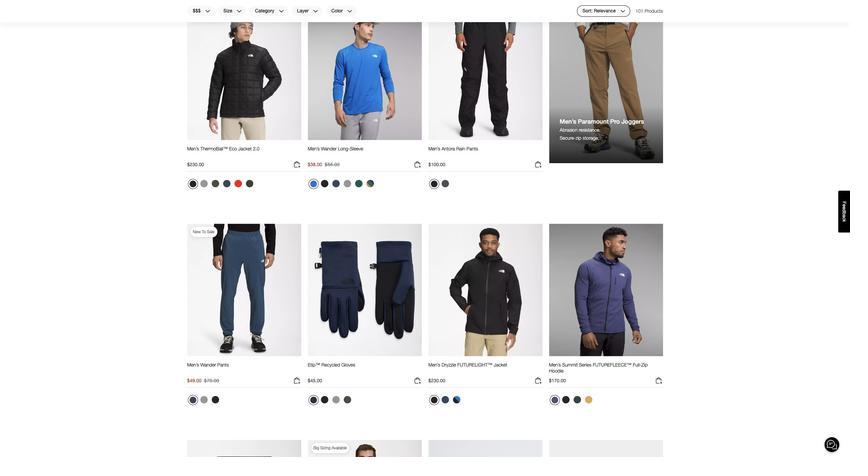 Task type: locate. For each thing, give the bounding box(es) containing it.
new for men's wander pants
[[193, 229, 201, 234]]

1 horizontal spatial new to sale
[[314, 13, 335, 18]]

0 horizontal spatial jacket
[[238, 146, 252, 152]]

tnf black image right meld grey image
[[212, 396, 219, 404]]

$55.00
[[325, 162, 340, 167]]

sale
[[328, 13, 335, 18], [207, 229, 215, 234]]

tnf black image left vanadis grey icon
[[431, 181, 438, 187]]

men's up $49.00
[[187, 362, 199, 368]]

1 vertical spatial new
[[193, 229, 201, 234]]

shady blue radio left meld grey image
[[188, 395, 198, 405]]

$230.00 button
[[187, 161, 301, 172], [429, 377, 543, 388]]

1 horizontal spatial new taupe green radio
[[342, 395, 353, 405]]

$45.00
[[308, 378, 322, 384]]

futurefleece™
[[593, 362, 632, 368]]

1 vertical spatial wander
[[200, 362, 216, 368]]

men's thermoball™ eco jacket 2.0 image
[[187, 7, 301, 141]]

tnf black image for men's dryzzle futurelight™ jacket
[[431, 397, 438, 404]]

men's for men's wander long-sleeve
[[308, 146, 320, 152]]

1 vertical spatial pine needle radio
[[572, 395, 583, 405]]

tnf black image left meld grey icon
[[190, 181, 196, 187]]

men's left 'antora'
[[429, 146, 441, 152]]

available
[[211, 13, 226, 18], [332, 446, 347, 451]]

abrasion
[[560, 127, 578, 133]]

0 vertical spatial new to sale
[[314, 13, 335, 18]]

new to sale
[[314, 13, 335, 18], [193, 229, 215, 234]]

tnf black image inside option
[[321, 396, 328, 404]]

1 horizontal spatial jacket
[[494, 362, 508, 368]]

1 horizontal spatial to
[[323, 13, 327, 18]]

$$$ button
[[187, 5, 215, 17]]

long-
[[338, 146, 350, 152]]

Meld Grey radio
[[199, 178, 209, 189], [199, 395, 209, 405]]

jacket for futurelight™
[[494, 362, 508, 368]]

e up d
[[842, 204, 848, 207]]

$230.00
[[187, 162, 204, 167], [429, 378, 446, 384]]

101 products status
[[636, 5, 663, 17]]

paramount
[[578, 118, 609, 125]]

eco
[[229, 146, 237, 152]]

sale for pants
[[207, 229, 215, 234]]

2 horizontal spatial tnf black radio
[[429, 395, 439, 405]]

men's for men's summit series futurefleece™ full-zip hoodie
[[549, 362, 561, 368]]

wander up $70.00
[[200, 362, 216, 368]]

big sizing available
[[193, 13, 226, 18], [314, 446, 347, 451]]

etip™ recycled gloves image
[[308, 224, 422, 357]]

shady blue image
[[442, 396, 449, 404]]

jacket right the futurelight™
[[494, 362, 508, 368]]

meld grey image
[[200, 396, 208, 404]]

1 vertical spatial $230.00 button
[[429, 377, 543, 388]]

to
[[323, 13, 327, 18], [202, 229, 206, 234]]

Shady Blue Heather radio
[[331, 178, 342, 189]]

tnf black image for recycled
[[321, 396, 328, 404]]

1 horizontal spatial sizing
[[320, 446, 331, 451]]

b
[[842, 212, 848, 215]]

pants right rain
[[467, 146, 478, 152]]

men's inside men's thermoball™ eco jacket 2.0 button
[[187, 146, 199, 152]]

1 horizontal spatial shady blue radio
[[221, 178, 232, 189]]

$230.00 down 'dryzzle'
[[429, 378, 446, 384]]

new taupe green radio right tnf medium grey heather image
[[342, 395, 353, 405]]

tnf black image right summit navy option
[[321, 396, 328, 404]]

new taupe green radio right meld grey icon
[[210, 178, 221, 189]]

TNF Black radio
[[210, 395, 221, 405], [319, 395, 330, 405], [429, 395, 439, 405]]

sale for long-
[[328, 13, 335, 18]]

101 products
[[636, 8, 663, 14]]

0 horizontal spatial new to sale
[[193, 229, 215, 234]]

0 horizontal spatial sizing
[[200, 13, 210, 18]]

0 vertical spatial pants
[[467, 146, 478, 152]]

$49.00
[[187, 378, 202, 384]]

tnf black image right optic blue icon
[[321, 180, 328, 187]]

men's wander pants button
[[187, 362, 229, 374]]

men's left thermoball™
[[187, 146, 199, 152]]

wander left 'long-'
[[321, 146, 337, 152]]

0 horizontal spatial available
[[211, 13, 226, 18]]

1 vertical spatial big sizing available
[[314, 446, 347, 451]]

men's inside men's paramount pro joggers abrasion resistance. secure-zip storage.
[[560, 118, 577, 125]]

tnf black radio left meld grey icon
[[188, 179, 198, 189]]

new taupe green image right meld grey icon
[[212, 180, 219, 187]]

1 horizontal spatial pine needle radio
[[572, 395, 583, 405]]

men's for men's wander pants
[[187, 362, 199, 368]]

1 meld grey radio from the top
[[199, 178, 209, 189]]

jacket
[[238, 146, 252, 152], [494, 362, 508, 368]]

antora
[[442, 146, 455, 152]]

recycled
[[322, 362, 340, 368]]

0 horizontal spatial pants
[[217, 362, 229, 368]]

0 vertical spatial new taupe green image
[[212, 180, 219, 187]]

online ceramics forest fern image
[[355, 180, 363, 187]]

pine needle radio left summit gold option
[[572, 395, 583, 405]]

1 horizontal spatial big
[[314, 446, 319, 451]]

dryzzle
[[442, 362, 456, 368]]

$230.00 for dryzzle
[[429, 378, 446, 384]]

wander
[[321, 146, 337, 152], [200, 362, 216, 368]]

etip™
[[308, 362, 320, 368]]

men's inside men's dryzzle futurelight™ jacket 'button'
[[429, 362, 441, 368]]

$230.00 button up pine needle image
[[187, 161, 301, 172]]

0 horizontal spatial shady blue image
[[190, 397, 196, 404]]

1 vertical spatial $230.00
[[429, 378, 446, 384]]

$choose color$ option group for eco
[[187, 178, 256, 192]]

New Taupe Green radio
[[210, 178, 221, 189], [342, 395, 353, 405]]

tnf black radio right summit navy option
[[319, 395, 330, 405]]

men's dryzzle futurelight™ jacket
[[429, 362, 508, 368]]

$230.00 button down the futurelight™
[[429, 377, 543, 388]]

men's up hoodie
[[549, 362, 561, 368]]

1 vertical spatial meld grey radio
[[199, 395, 209, 405]]

tnf black radio left vanadis grey icon
[[429, 179, 439, 189]]

1 vertical spatial big
[[314, 446, 319, 451]]

$choose color$ option group
[[187, 178, 256, 192], [308, 178, 376, 192], [429, 178, 452, 192], [187, 395, 221, 408], [308, 395, 354, 408], [429, 395, 463, 408], [549, 395, 595, 408]]

0 vertical spatial $230.00 button
[[187, 161, 301, 172]]

1 vertical spatial available
[[332, 446, 347, 451]]

men's left 'dryzzle'
[[429, 362, 441, 368]]

TNF Black radio
[[319, 178, 330, 189], [188, 179, 198, 189], [429, 179, 439, 189], [561, 395, 572, 405]]

0 horizontal spatial new taupe green radio
[[210, 178, 221, 189]]

Optic Blue radio
[[309, 179, 319, 189]]

men's thermoball™ eco jacket 2.0
[[187, 146, 260, 152]]

$230.00 up meld grey icon
[[187, 162, 204, 167]]

tnf black radio right optic blue icon
[[319, 178, 330, 189]]

0 horizontal spatial $230.00
[[187, 162, 204, 167]]

new
[[314, 13, 322, 18], [193, 229, 201, 234]]

shady blue radio left the fiery red image
[[221, 178, 232, 189]]

1 horizontal spatial sale
[[328, 13, 335, 18]]

1 vertical spatial new to sale
[[193, 229, 215, 234]]

1 vertical spatial jacket
[[494, 362, 508, 368]]

0 horizontal spatial big
[[193, 13, 199, 18]]

0 horizontal spatial to
[[202, 229, 206, 234]]

rain
[[457, 146, 466, 152]]

e up b
[[842, 207, 848, 209]]

sizing
[[200, 13, 210, 18], [320, 446, 331, 451]]

wander inside button
[[200, 362, 216, 368]]

0 horizontal spatial shady blue radio
[[188, 395, 198, 405]]

1 horizontal spatial new
[[314, 13, 322, 18]]

pine needle image
[[246, 180, 253, 187]]

1 vertical spatial pants
[[217, 362, 229, 368]]

0 vertical spatial big sizing available
[[193, 13, 226, 18]]

to for pants
[[202, 229, 206, 234]]

Shady Blue radio
[[221, 178, 232, 189], [188, 395, 198, 405]]

new taupe green image
[[212, 180, 219, 187], [344, 396, 351, 404]]

e
[[842, 204, 848, 207], [842, 207, 848, 209]]

1 vertical spatial sizing
[[320, 446, 331, 451]]

0 horizontal spatial wander
[[200, 362, 216, 368]]

tnf black image for men's antora rain pants
[[431, 181, 438, 187]]

1 vertical spatial new taupe green radio
[[342, 395, 353, 405]]

jacket inside 'button'
[[494, 362, 508, 368]]

0 vertical spatial sale
[[328, 13, 335, 18]]

pine needle radio right the fiery red image
[[244, 178, 255, 189]]

0 vertical spatial sizing
[[200, 13, 210, 18]]

men's inside men's summit series futurefleece™ full-zip hoodie
[[549, 362, 561, 368]]

men's dryzzle futurelight™ jacket image
[[429, 224, 543, 357]]

men's up $38.00
[[308, 146, 320, 152]]

tnf black image left shady blue icon
[[431, 397, 438, 404]]

Meld Grey Heather radio
[[342, 178, 353, 189]]

etip™ recycled gloves
[[308, 362, 355, 368]]

tnf black radio left shady blue icon
[[429, 395, 439, 405]]

wander inside button
[[321, 146, 337, 152]]

0 vertical spatial big
[[193, 13, 199, 18]]

shady blue image left meld grey image
[[190, 397, 196, 404]]

$choose color$ option group for series
[[549, 395, 595, 408]]

men's inside men's wander long-sleeve button
[[308, 146, 320, 152]]

men's inside men's wander pants button
[[187, 362, 199, 368]]

0 horizontal spatial $230.00 button
[[187, 161, 301, 172]]

summit navy camo texture print image
[[367, 180, 374, 187]]

available for 'men's thermoball™ eco jacket 2.0' image
[[211, 13, 226, 18]]

men's
[[560, 118, 577, 125], [187, 146, 199, 152], [308, 146, 320, 152], [429, 146, 441, 152], [187, 362, 199, 368], [429, 362, 441, 368], [549, 362, 561, 368]]

pants
[[467, 146, 478, 152], [217, 362, 229, 368]]

jacket inside button
[[238, 146, 252, 152]]

1 vertical spatial sale
[[207, 229, 215, 234]]

men's antora rain pants button
[[429, 146, 478, 158]]

layer
[[297, 8, 309, 14]]

shady blue image left the fiery red image
[[223, 180, 231, 187]]

zip
[[576, 135, 582, 141]]

1 e from the top
[[842, 204, 848, 207]]

Online Ceramics Forest Fern radio
[[354, 178, 364, 189]]

full-
[[633, 362, 642, 368]]

0 vertical spatial $230.00
[[187, 162, 204, 167]]

men's up abrasion
[[560, 118, 577, 125]]

size
[[224, 8, 232, 14]]

0 vertical spatial available
[[211, 13, 226, 18]]

0 vertical spatial wander
[[321, 146, 337, 152]]

1 vertical spatial shady blue image
[[190, 397, 196, 404]]

a
[[842, 215, 848, 217]]

sleeve
[[350, 146, 363, 152]]

f e e d b a c k
[[842, 201, 848, 222]]

$100.00
[[429, 162, 446, 167]]

1 horizontal spatial $230.00
[[429, 378, 446, 384]]

new to sale for pants
[[193, 229, 215, 234]]

men's thermoball™ eco jacket 2.0 button
[[187, 146, 260, 158]]

0 vertical spatial pine needle radio
[[244, 178, 255, 189]]

tnf black image for men's thermoball™ eco jacket 2.0
[[190, 181, 196, 187]]

1 horizontal spatial big sizing available
[[314, 446, 347, 451]]

tnf black radio right cave blue icon
[[561, 395, 572, 405]]

men's wander long-sleeve image
[[308, 7, 422, 141]]

$170.00
[[549, 378, 566, 384]]

men's for men's antora rain pants
[[429, 146, 441, 152]]

thermoball™
[[200, 146, 228, 152]]

0 vertical spatial new
[[314, 13, 322, 18]]

2 meld grey radio from the top
[[199, 395, 209, 405]]

1 vertical spatial new taupe green image
[[344, 396, 351, 404]]

0 vertical spatial shady blue radio
[[221, 178, 232, 189]]

Pine Needle radio
[[244, 178, 255, 189], [572, 395, 583, 405]]

big
[[193, 13, 199, 18], [314, 446, 319, 451]]

1 horizontal spatial $230.00 button
[[429, 377, 543, 388]]

jacket left 2.0
[[238, 146, 252, 152]]

vanadis grey image
[[442, 180, 449, 187]]

0 vertical spatial meld grey radio
[[199, 178, 209, 189]]

$170.00 button
[[549, 377, 663, 388]]

new to sale for long-
[[314, 13, 335, 18]]

pants up $70.00
[[217, 362, 229, 368]]

tnf black radio right meld grey image
[[210, 395, 221, 405]]

0 horizontal spatial new
[[193, 229, 201, 234]]

1 horizontal spatial shady blue image
[[223, 180, 231, 187]]

0 horizontal spatial sale
[[207, 229, 215, 234]]

tnf black image right cave blue icon
[[563, 396, 570, 404]]

tnf black image
[[190, 181, 196, 187], [431, 181, 438, 187], [212, 396, 219, 404], [431, 397, 438, 404]]

1 vertical spatial to
[[202, 229, 206, 234]]

zip
[[642, 362, 648, 368]]

futurelight™
[[458, 362, 493, 368]]

shady blue image
[[223, 180, 231, 187], [190, 397, 196, 404]]

men's for men's dryzzle futurelight™ jacket
[[429, 362, 441, 368]]

optic blue/tnf black image
[[453, 396, 461, 404]]

1 horizontal spatial wander
[[321, 146, 337, 152]]

men's inside men's antora rain pants button
[[429, 146, 441, 152]]

1 horizontal spatial new taupe green image
[[344, 396, 351, 404]]

0 horizontal spatial big sizing available
[[193, 13, 226, 18]]

wander for long-
[[321, 146, 337, 152]]

to for long-
[[323, 13, 327, 18]]

$100.00 button
[[429, 161, 543, 172]]

tnf black image for summit
[[563, 396, 570, 404]]

$choose color$ option group for long-
[[308, 178, 376, 192]]

0 vertical spatial to
[[323, 13, 327, 18]]

big sizing available for men's thermoball™ eco vest 2.0 image
[[314, 446, 347, 451]]

tnf black image
[[321, 180, 328, 187], [321, 396, 328, 404], [563, 396, 570, 404]]

$choose color$ option group for pants
[[187, 395, 221, 408]]

tnf medium grey heather image
[[332, 396, 340, 404]]

men's thermoball™ eco vest 2.0 image
[[308, 440, 422, 457]]

0 vertical spatial shady blue image
[[223, 180, 231, 187]]

meld grey radio for thermoball™
[[199, 178, 209, 189]]

1 horizontal spatial available
[[332, 446, 347, 451]]

big for 'men's thermoball™ eco jacket 2.0' image
[[193, 13, 199, 18]]

0 vertical spatial jacket
[[238, 146, 252, 152]]

men's wander pants image
[[187, 224, 301, 357]]

new taupe green image right tnf medium grey heather image
[[344, 396, 351, 404]]



Task type: vqa. For each thing, say whether or not it's contained in the screenshot.
Gloves
yes



Task type: describe. For each thing, give the bounding box(es) containing it.
Optic Blue/TNF Black radio
[[452, 395, 462, 405]]

storage.
[[583, 135, 600, 141]]

$230.00 for thermoball™
[[187, 162, 204, 167]]

new for men's wander long-sleeve
[[314, 13, 322, 18]]

Summit Navy Camo Texture Print radio
[[365, 178, 376, 189]]

a front view of the men's paramount pro joggers. image
[[549, 7, 663, 163]]

men's paramount pro joggers abrasion resistance. secure-zip storage.
[[560, 118, 648, 141]]

men's dryzzle futurelight™ jacket button
[[429, 362, 508, 374]]

Vanadis Grey radio
[[440, 178, 451, 189]]

sort: relevance button
[[577, 5, 631, 17]]

1 vertical spatial shady blue radio
[[188, 395, 198, 405]]

$choose color$ option group for futurelight™
[[429, 395, 463, 408]]

men's wander pants
[[187, 362, 229, 368]]

Cave Blue radio
[[550, 395, 560, 405]]

d
[[842, 209, 848, 212]]

category
[[255, 8, 274, 14]]

Shady Blue radio
[[440, 395, 451, 405]]

secure-
[[560, 135, 576, 141]]

f
[[842, 201, 848, 204]]

category button
[[250, 5, 289, 17]]

men's summit series futurefleece™ full-zip hoodie
[[549, 362, 648, 374]]

101
[[636, 8, 644, 14]]

men's antora rain pants image
[[429, 7, 543, 141]]

sizing for 'men's thermoball™ eco jacket 2.0' image
[[200, 13, 210, 18]]

$$$
[[193, 8, 201, 14]]

color button
[[326, 5, 357, 17]]

c
[[842, 217, 848, 220]]

summit navy image
[[310, 397, 317, 404]]

men's wander long-sleeve
[[308, 146, 363, 152]]

etip™ recycled gloves button
[[308, 362, 355, 374]]

fiery red image
[[235, 180, 242, 187]]

2 e from the top
[[842, 207, 848, 209]]

big sizing available for 'men's thermoball™ eco jacket 2.0' image
[[193, 13, 226, 18]]

$230.00 button for eco
[[187, 161, 301, 172]]

k
[[842, 220, 848, 222]]

0 horizontal spatial new taupe green image
[[212, 180, 219, 187]]

hoodie
[[549, 368, 564, 374]]

pack rain cover image
[[187, 440, 301, 457]]

men's for men's thermoball™ eco jacket 2.0
[[187, 146, 199, 152]]

sort: relevance
[[583, 8, 616, 14]]

tnf black image for wander
[[321, 180, 328, 187]]

meld grey radio for wander
[[199, 395, 209, 405]]

meld grey image
[[200, 180, 208, 187]]

jacket for eco
[[238, 146, 252, 152]]

cave blue image
[[552, 397, 558, 404]]

gloves
[[342, 362, 355, 368]]

size button
[[218, 5, 247, 17]]

2.0
[[253, 146, 260, 152]]

layer button
[[292, 5, 323, 17]]

shady blue heather image
[[332, 180, 340, 187]]

$choose color$ option group for rain
[[429, 178, 452, 192]]

big for men's thermoball™ eco vest 2.0 image
[[314, 446, 319, 451]]

0 vertical spatial new taupe green radio
[[210, 178, 221, 189]]

$38.00
[[308, 162, 322, 167]]

sort:
[[583, 8, 593, 14]]

$70.00
[[204, 378, 219, 384]]

0 horizontal spatial tnf black radio
[[210, 395, 221, 405]]

men's antora rain pants
[[429, 146, 478, 152]]

f e e d b a c k button
[[839, 191, 851, 233]]

$230.00 button for futurelight™
[[429, 377, 543, 388]]

summit gold image
[[585, 396, 593, 404]]

5-panel recycled '66 hat image
[[429, 440, 543, 457]]

TNF Medium Grey Heather radio
[[331, 395, 342, 405]]

color
[[332, 8, 343, 14]]

pro
[[611, 118, 620, 125]]

$choose color$ option group for gloves
[[308, 395, 354, 408]]

Summit Gold radio
[[584, 395, 594, 405]]

resistance.
[[579, 127, 601, 133]]

available for men's thermoball™ eco vest 2.0 image
[[332, 446, 347, 451]]

series
[[579, 362, 592, 368]]

0 horizontal spatial pine needle radio
[[244, 178, 255, 189]]

men's summit series futurefleece™ full-zip hoodie button
[[549, 362, 663, 374]]

products
[[645, 8, 663, 14]]

Fiery Red radio
[[233, 178, 244, 189]]

1 horizontal spatial pants
[[467, 146, 478, 152]]

pine needle image
[[574, 396, 581, 404]]

wander for pants
[[200, 362, 216, 368]]

optic blue image
[[310, 181, 317, 187]]

men's summit series futurefleece™ full-zip hoodie image
[[549, 224, 663, 357]]

Summit Navy radio
[[309, 395, 319, 405]]

men's vectiv fastpack futurelight™ shoes image
[[549, 440, 663, 457]]

men's wander long-sleeve button
[[308, 146, 363, 158]]

meld grey heather image
[[344, 180, 351, 187]]

1 horizontal spatial tnf black radio
[[319, 395, 330, 405]]

joggers
[[622, 118, 645, 125]]

$45.00 button
[[308, 377, 422, 388]]

summit
[[563, 362, 578, 368]]

sizing for men's thermoball™ eco vest 2.0 image
[[320, 446, 331, 451]]

relevance
[[594, 8, 616, 14]]



